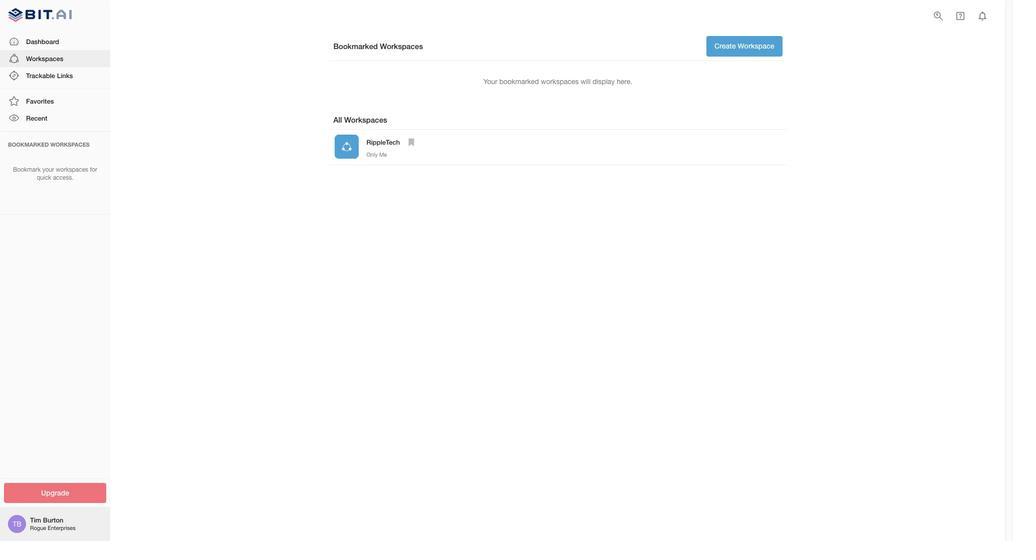 Task type: describe. For each thing, give the bounding box(es) containing it.
all workspaces
[[334, 115, 387, 124]]

rippletech
[[367, 138, 400, 146]]

bookmark image
[[406, 136, 418, 148]]

trackable links
[[26, 72, 73, 80]]

workspaces for all workspaces
[[344, 115, 387, 124]]

bookmark
[[13, 166, 41, 173]]

upgrade
[[41, 489, 69, 498]]

bookmarked
[[334, 41, 378, 51]]

only
[[367, 152, 378, 158]]

bookmarked
[[500, 77, 539, 85]]

me
[[380, 152, 387, 158]]

dashboard
[[26, 37, 59, 45]]

create
[[715, 42, 736, 50]]

only me
[[367, 152, 387, 158]]

access.
[[53, 175, 74, 182]]

bookmarked
[[8, 141, 49, 148]]

create workspace
[[715, 42, 775, 50]]

bookmark your workspaces for quick access.
[[13, 166, 97, 182]]

workspaces for your
[[56, 166, 88, 173]]

workspaces
[[50, 141, 90, 148]]

tb
[[13, 521, 21, 529]]

workspaces for bookmarked workspaces
[[380, 41, 423, 51]]

workspaces for bookmarked
[[541, 77, 579, 85]]

rogue
[[30, 526, 46, 532]]



Task type: locate. For each thing, give the bounding box(es) containing it.
links
[[57, 72, 73, 80]]

burton
[[43, 517, 63, 525]]

all
[[334, 115, 342, 124]]

workspaces inside button
[[26, 55, 63, 63]]

bookmarked workspaces
[[334, 41, 423, 51]]

recent button
[[0, 110, 110, 127]]

workspaces inside bookmark your workspaces for quick access.
[[56, 166, 88, 173]]

will
[[581, 77, 591, 85]]

1 vertical spatial workspaces
[[26, 55, 63, 63]]

tim burton rogue enterprises
[[30, 517, 76, 532]]

for
[[90, 166, 97, 173]]

workspaces down 'dashboard'
[[26, 55, 63, 63]]

2 vertical spatial workspaces
[[344, 115, 387, 124]]

recent
[[26, 114, 47, 123]]

workspace
[[738, 42, 775, 50]]

workspaces
[[541, 77, 579, 85], [56, 166, 88, 173]]

workspaces right all
[[344, 115, 387, 124]]

your bookmarked workspaces will display here.
[[484, 77, 633, 85]]

workspaces right bookmarked
[[380, 41, 423, 51]]

workspaces left will on the right top
[[541, 77, 579, 85]]

favorites
[[26, 97, 54, 105]]

trackable
[[26, 72, 55, 80]]

favorites button
[[0, 93, 110, 110]]

display
[[593, 77, 615, 85]]

quick
[[37, 175, 51, 182]]

0 horizontal spatial workspaces
[[56, 166, 88, 173]]

tim
[[30, 517, 41, 525]]

upgrade button
[[4, 484, 106, 504]]

your
[[484, 77, 498, 85]]

trackable links button
[[0, 67, 110, 84]]

1 vertical spatial workspaces
[[56, 166, 88, 173]]

0 vertical spatial workspaces
[[380, 41, 423, 51]]

workspaces up access.
[[56, 166, 88, 173]]

enterprises
[[48, 526, 76, 532]]

here.
[[617, 77, 633, 85]]

your
[[42, 166, 54, 173]]

bookmarked workspaces
[[8, 141, 90, 148]]

workspaces
[[380, 41, 423, 51], [26, 55, 63, 63], [344, 115, 387, 124]]

workspaces button
[[0, 50, 110, 67]]

1 horizontal spatial workspaces
[[541, 77, 579, 85]]

dashboard button
[[0, 33, 110, 50]]

0 vertical spatial workspaces
[[541, 77, 579, 85]]



Task type: vqa. For each thing, say whether or not it's contained in the screenshot.
TB
yes



